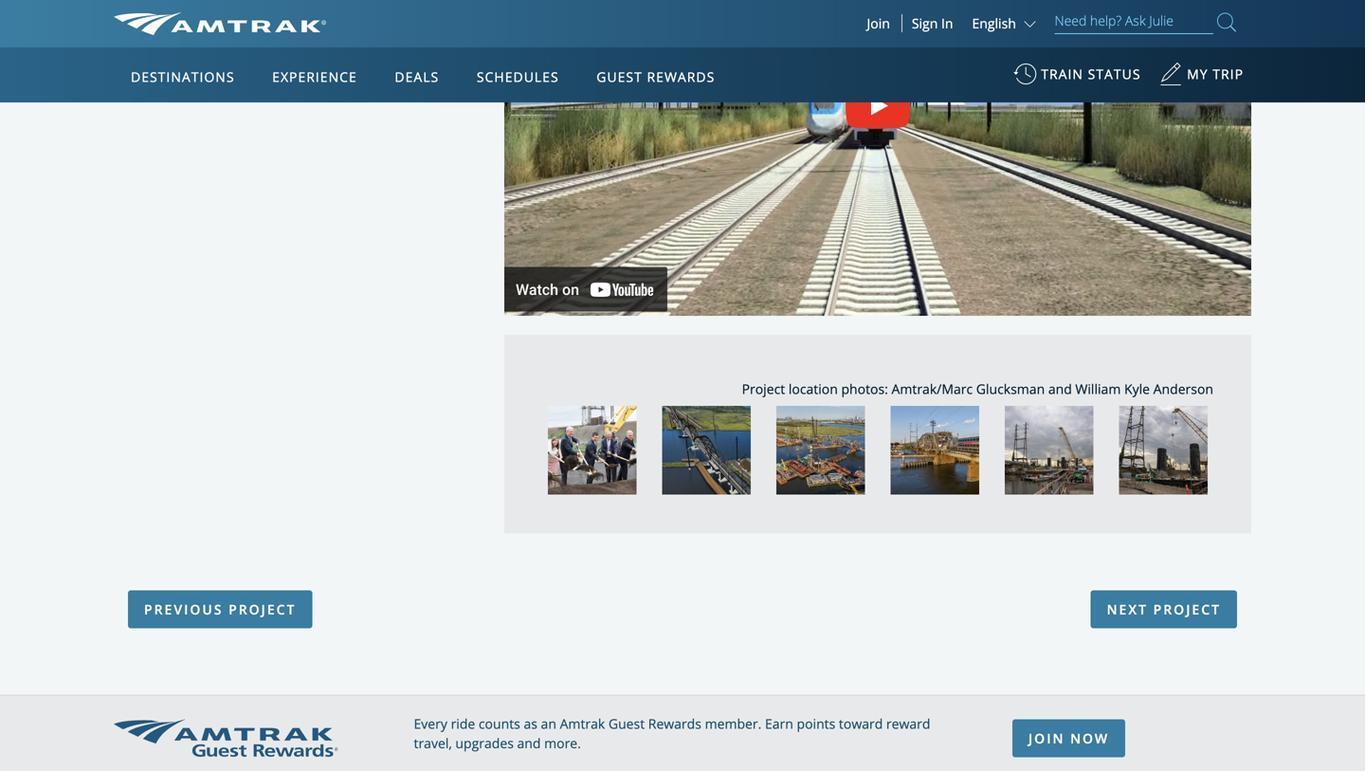 Task type: describe. For each thing, give the bounding box(es) containing it.
my trip button
[[1160, 56, 1244, 102]]

location
[[789, 380, 838, 398]]

previous  project link
[[128, 590, 312, 628]]

english button
[[973, 14, 1041, 32]]

counts
[[479, 715, 521, 733]]

previous
[[144, 600, 223, 618]]

banner containing join
[[0, 0, 1366, 438]]

every
[[414, 715, 448, 733]]

and inside every ride counts as an amtrak guest rewards member. earn points toward reward travel, upgrades and more.
[[517, 734, 541, 752]]

join now link
[[1013, 719, 1126, 757]]

reward
[[887, 715, 931, 733]]

sign
[[912, 14, 938, 32]]

more.
[[545, 734, 581, 752]]

ride
[[451, 715, 475, 733]]

guest rewards
[[597, 68, 715, 86]]

train status
[[1042, 65, 1141, 83]]

william
[[1076, 380, 1121, 398]]

amtrak guest rewards image
[[114, 720, 338, 757]]

glucksman
[[977, 380, 1045, 398]]

guest rewards button
[[589, 50, 723, 103]]

amtrak
[[560, 715, 605, 733]]

destinations
[[131, 68, 235, 86]]

as
[[524, 715, 538, 733]]

in
[[942, 14, 954, 32]]

kyle
[[1125, 380, 1151, 398]]

schedules link
[[469, 47, 567, 102]]

1 cranes and other construction equipment at the portal north bridge project site image from the left
[[1005, 406, 1094, 494]]

rewards inside every ride counts as an amtrak guest rewards member. earn points toward reward travel, upgrades and more.
[[649, 715, 702, 733]]

my trip
[[1188, 65, 1244, 83]]

amtrak image
[[114, 12, 326, 35]]

status
[[1088, 65, 1141, 83]]

guest inside popup button
[[597, 68, 643, 86]]

join for join
[[867, 14, 890, 32]]

an
[[541, 715, 557, 733]]

anderson
[[1154, 380, 1214, 398]]

join button
[[856, 14, 903, 32]]

train status link
[[1014, 56, 1141, 102]]

earn
[[765, 715, 794, 733]]

deals button
[[387, 50, 447, 103]]

experience button
[[265, 50, 365, 103]]



Task type: vqa. For each thing, say whether or not it's contained in the screenshot.
second how from the bottom of the page
no



Task type: locate. For each thing, give the bounding box(es) containing it.
project inside previous  project link
[[229, 600, 296, 618]]

1 project from the left
[[229, 600, 296, 618]]

and left william
[[1049, 380, 1072, 398]]

1 horizontal spatial cranes and other construction equipment at the portal north bridge project site image
[[1120, 406, 1208, 494]]

1 vertical spatial rewards
[[649, 715, 702, 733]]

next
[[1107, 600, 1149, 618]]

train
[[1042, 65, 1084, 83]]

toward
[[839, 715, 883, 733]]

member.
[[705, 715, 762, 733]]

1 vertical spatial and
[[517, 734, 541, 752]]

travel,
[[414, 734, 452, 752]]

application inside banner
[[184, 158, 640, 424]]

project
[[742, 380, 786, 398]]

destinations button
[[123, 50, 242, 103]]

2 click to enlarge image image from the left
[[662, 406, 751, 494]]

1 vertical spatial guest
[[609, 715, 645, 733]]

project right previous
[[229, 600, 296, 618]]

2 cranes and other construction equipment at the portal north bridge project site image from the left
[[1120, 406, 1208, 494]]

join now
[[1029, 729, 1110, 747]]

1 vertical spatial join
[[1029, 729, 1066, 747]]

upgrades
[[456, 734, 514, 752]]

guest
[[597, 68, 643, 86], [609, 715, 645, 733]]

sign in
[[912, 14, 954, 32]]

now
[[1071, 729, 1110, 747]]

2 project from the left
[[1154, 600, 1222, 618]]

photos:
[[842, 380, 889, 398]]

join
[[867, 14, 890, 32], [1029, 729, 1066, 747]]

project inside next project link
[[1154, 600, 1222, 618]]

0 horizontal spatial join
[[867, 14, 890, 32]]

3 click to enlarge image image from the left
[[777, 406, 865, 494]]

regions map image
[[184, 158, 640, 424]]

Please enter your search item search field
[[1055, 9, 1214, 34]]

0 vertical spatial guest
[[597, 68, 643, 86]]

my
[[1188, 65, 1209, 83]]

trip
[[1213, 65, 1244, 83]]

english
[[973, 14, 1017, 32]]

join left sign
[[867, 14, 890, 32]]

click to enlarge image image
[[548, 406, 637, 494], [662, 406, 751, 494], [777, 406, 865, 494], [891, 406, 980, 494]]

next project link
[[1091, 590, 1238, 628]]

cranes and other construction equipment at the portal north bridge project site image down glucksman
[[1005, 406, 1094, 494]]

0 horizontal spatial cranes and other construction equipment at the portal north bridge project site image
[[1005, 406, 1094, 494]]

project
[[229, 600, 296, 618], [1154, 600, 1222, 618]]

experience
[[272, 68, 357, 86]]

join left now
[[1029, 729, 1066, 747]]

guest inside every ride counts as an amtrak guest rewards member. earn points toward reward travel, upgrades and more.
[[609, 715, 645, 733]]

project right next
[[1154, 600, 1222, 618]]

application
[[184, 158, 640, 424]]

1 horizontal spatial join
[[1029, 729, 1066, 747]]

and down as
[[517, 734, 541, 752]]

project for previous  project
[[229, 600, 296, 618]]

1 horizontal spatial project
[[1154, 600, 1222, 618]]

rewards inside popup button
[[647, 68, 715, 86]]

deals
[[395, 68, 439, 86]]

0 vertical spatial rewards
[[647, 68, 715, 86]]

4 click to enlarge image image from the left
[[891, 406, 980, 494]]

schedules
[[477, 68, 559, 86]]

project for next project
[[1154, 600, 1222, 618]]

0 vertical spatial and
[[1049, 380, 1072, 398]]

sign in button
[[912, 14, 954, 32]]

points
[[797, 715, 836, 733]]

cranes and other construction equipment at the portal north bridge project site image down anderson
[[1120, 406, 1208, 494]]

search icon image
[[1218, 9, 1237, 35]]

amtrak/marc
[[892, 380, 973, 398]]

0 vertical spatial join
[[867, 14, 890, 32]]

previous  project
[[144, 600, 296, 618]]

0 horizontal spatial project
[[229, 600, 296, 618]]

1 horizontal spatial and
[[1049, 380, 1072, 398]]

next project
[[1107, 600, 1222, 618]]

join for join now
[[1029, 729, 1066, 747]]

and
[[1049, 380, 1072, 398], [517, 734, 541, 752]]

project location photos: amtrak/marc glucksman and william kyle anderson
[[742, 380, 1214, 398]]

cranes and other construction equipment at the portal north bridge project site image
[[1005, 406, 1094, 494], [1120, 406, 1208, 494]]

banner
[[0, 0, 1366, 438]]

1 click to enlarge image image from the left
[[548, 406, 637, 494]]

every ride counts as an amtrak guest rewards member. earn points toward reward travel, upgrades and more.
[[414, 715, 931, 752]]

0 horizontal spatial and
[[517, 734, 541, 752]]

rewards
[[647, 68, 715, 86], [649, 715, 702, 733]]



